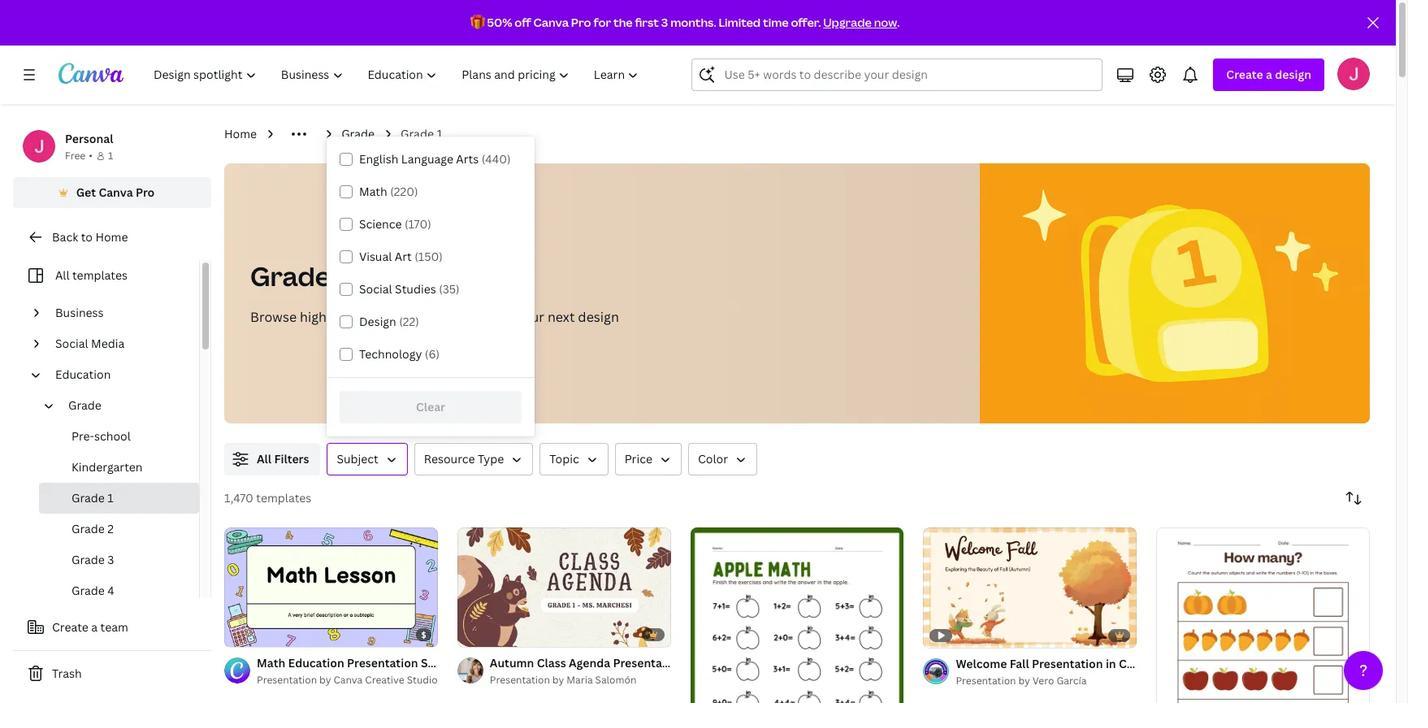 Task type: describe. For each thing, give the bounding box(es) containing it.
in
[[687, 655, 698, 671]]

presentation inside presentation by vero garcía link
[[956, 674, 1017, 688]]

by for presentation by canva creative studio
[[320, 673, 331, 687]]

technology
[[359, 346, 422, 362]]

presentation by vero garcía
[[956, 674, 1087, 688]]

14 for presentation by maria salomón
[[490, 629, 501, 640]]

creative
[[365, 673, 405, 687]]

pre-
[[72, 428, 94, 444]]

visual art (150)
[[359, 249, 443, 264]]

all filters button
[[224, 443, 321, 476]]

kindergarten link
[[39, 452, 199, 483]]

grade down grade 2
[[72, 552, 105, 567]]

grade 1 templates
[[250, 259, 484, 293]]

autumn counting worksheet in brown and orange illustrative style image
[[1157, 528, 1371, 703]]

Search search field
[[725, 59, 1093, 90]]

grade left 2
[[72, 521, 105, 537]]

business
[[55, 305, 104, 320]]

studio
[[407, 673, 438, 687]]

grade up grade 2
[[72, 490, 105, 506]]

james peterson image
[[1338, 58, 1371, 90]]

colorful
[[701, 655, 746, 671]]

science (170)
[[359, 216, 432, 232]]

visual
[[359, 249, 392, 264]]

(220)
[[390, 184, 418, 199]]

to
[[81, 229, 93, 245]]

math (220)
[[359, 184, 418, 199]]

get
[[76, 185, 96, 200]]

high
[[300, 308, 327, 326]]

grade up language
[[401, 126, 434, 141]]

presentation by canva creative studio
[[257, 673, 438, 687]]

math education presentation skeleton in a purple white black lined style image
[[224, 527, 438, 648]]

class
[[537, 655, 566, 671]]

0 vertical spatial canva
[[534, 15, 569, 30]]

of for presentation by maria salomón
[[476, 629, 488, 640]]

$
[[421, 629, 427, 641]]

education
[[55, 367, 111, 382]]

create a design
[[1227, 67, 1312, 82]]

create for create a design
[[1227, 67, 1264, 82]]

vero
[[1033, 674, 1055, 688]]

Sort by button
[[1338, 482, 1371, 515]]

grade left 4
[[72, 583, 105, 598]]

salomón
[[596, 673, 637, 687]]

design
[[359, 314, 397, 329]]

0 vertical spatial grade 1
[[401, 126, 443, 141]]

free
[[65, 149, 86, 163]]

1 horizontal spatial pro
[[571, 15, 591, 30]]

grade 2
[[72, 521, 114, 537]]

art
[[395, 249, 412, 264]]

14 for presentation by canva creative studio
[[257, 629, 268, 640]]

the
[[614, 15, 633, 30]]

free •
[[65, 149, 93, 163]]

social for social studies (35)
[[359, 281, 392, 297]]

all for all templates
[[55, 267, 70, 283]]

math
[[359, 184, 388, 199]]

grade 3 link
[[39, 545, 199, 576]]

business link
[[49, 298, 189, 328]]

clear button
[[340, 391, 522, 424]]

next
[[548, 308, 575, 326]]

1 vertical spatial for
[[494, 308, 513, 326]]

playful
[[749, 655, 788, 671]]

autumn
[[490, 655, 534, 671]]

presentation inside "presentation by canva creative studio" link
[[257, 673, 317, 687]]

green fun apple math worksheet image
[[691, 528, 904, 703]]

1 vertical spatial design
[[578, 308, 619, 326]]

back to home
[[52, 229, 128, 245]]

1,470
[[224, 490, 254, 506]]

(22)
[[399, 314, 419, 329]]

limited
[[719, 15, 761, 30]]

subject
[[337, 451, 379, 467]]

pre-school link
[[39, 421, 199, 452]]

filters
[[274, 451, 309, 467]]

templates inside all templates link
[[72, 267, 128, 283]]

topic button
[[540, 443, 609, 476]]

all templates link
[[23, 260, 189, 291]]

color
[[698, 451, 728, 467]]

grade 2 link
[[39, 514, 199, 545]]

0 vertical spatial 3
[[662, 15, 669, 30]]

social media
[[55, 336, 125, 351]]

language
[[401, 151, 454, 167]]

social studies (35)
[[359, 281, 460, 297]]

(170)
[[405, 216, 432, 232]]

education link
[[49, 359, 189, 390]]

1 vertical spatial grade 1
[[72, 490, 114, 506]]

create a team button
[[13, 611, 211, 644]]

grade 4 link
[[39, 576, 199, 606]]

science
[[359, 216, 402, 232]]

back to home link
[[13, 221, 211, 254]]

now
[[875, 15, 898, 30]]



Task type: vqa. For each thing, say whether or not it's contained in the screenshot.


Task type: locate. For each thing, give the bounding box(es) containing it.
first
[[635, 15, 659, 30]]

0 horizontal spatial pro
[[136, 185, 155, 200]]

create for create a team
[[52, 619, 89, 635]]

1 horizontal spatial 14
[[490, 629, 501, 640]]

all for all filters
[[257, 451, 272, 467]]

time
[[763, 15, 789, 30]]

price
[[625, 451, 653, 467]]

all down "back"
[[55, 267, 70, 283]]

2 horizontal spatial by
[[1019, 674, 1031, 688]]

for
[[594, 15, 611, 30], [494, 308, 513, 326]]

1 horizontal spatial social
[[359, 281, 392, 297]]

0 horizontal spatial 14
[[257, 629, 268, 640]]

(35)
[[439, 281, 460, 297]]

pro up back to home link
[[136, 185, 155, 200]]

0 vertical spatial home
[[224, 126, 257, 141]]

resource
[[424, 451, 475, 467]]

0 horizontal spatial all
[[55, 267, 70, 283]]

social media link
[[49, 328, 189, 359]]

3 up 4
[[108, 552, 114, 567]]

0 horizontal spatial by
[[320, 673, 331, 687]]

browse
[[250, 308, 297, 326]]

kindergarten
[[72, 459, 143, 475]]

1 of 14 link for presentation by canva creative studio
[[224, 527, 438, 648]]

all inside button
[[257, 451, 272, 467]]

3 right first
[[662, 15, 669, 30]]

grade 3
[[72, 552, 114, 567]]

of
[[243, 629, 255, 640], [476, 629, 488, 640]]

1 vertical spatial a
[[91, 619, 98, 635]]

0 horizontal spatial 1 of 14 link
[[224, 527, 438, 648]]

0 horizontal spatial canva
[[99, 185, 133, 200]]

color button
[[689, 443, 758, 476]]

garcía
[[1057, 674, 1087, 688]]

maria
[[567, 673, 593, 687]]

create a design button
[[1214, 59, 1325, 91]]

2 of from the left
[[476, 629, 488, 640]]

design inside "dropdown button"
[[1276, 67, 1312, 82]]

0 vertical spatial pro
[[571, 15, 591, 30]]

0 horizontal spatial of
[[243, 629, 255, 640]]

grade down education
[[68, 398, 102, 413]]

1 vertical spatial home
[[95, 229, 128, 245]]

a for design
[[1267, 67, 1273, 82]]

1 vertical spatial 3
[[108, 552, 114, 567]]

1 horizontal spatial design
[[1276, 67, 1312, 82]]

resource type button
[[415, 443, 534, 476]]

0 horizontal spatial design
[[578, 308, 619, 326]]

personal
[[65, 131, 113, 146]]

grade 1 up grade 2
[[72, 490, 114, 506]]

for left the at the top left
[[594, 15, 611, 30]]

by inside autumn class agenda presentation in colorful playful style presentation by maria salomón
[[553, 673, 564, 687]]

pro inside button
[[136, 185, 155, 200]]

2 1 of 14 link from the left
[[458, 527, 671, 648]]

0 horizontal spatial create
[[52, 619, 89, 635]]

school
[[94, 428, 131, 444]]

1 horizontal spatial of
[[476, 629, 488, 640]]

studies
[[395, 281, 436, 297]]

canva right get
[[99, 185, 133, 200]]

(150)
[[415, 249, 443, 264]]

canva left creative
[[334, 673, 363, 687]]

1 of 14 link for presentation by maria salomón
[[458, 527, 671, 648]]

0 vertical spatial create
[[1227, 67, 1264, 82]]

50%
[[487, 15, 513, 30]]

None search field
[[692, 59, 1104, 91]]

off
[[515, 15, 531, 30]]

a inside the create a design "dropdown button"
[[1267, 67, 1273, 82]]

1,470 templates
[[224, 490, 312, 506]]

by down class
[[553, 673, 564, 687]]

get canva pro button
[[13, 177, 211, 208]]

by left vero
[[1019, 674, 1031, 688]]

0 horizontal spatial grade 1
[[72, 490, 114, 506]]

grade inside button
[[68, 398, 102, 413]]

🎁
[[470, 15, 485, 30]]

team
[[100, 619, 128, 635]]

0 horizontal spatial for
[[494, 308, 513, 326]]

technology (6)
[[359, 346, 440, 362]]

2 vertical spatial canva
[[334, 673, 363, 687]]

1 1 of 14 link from the left
[[224, 527, 438, 648]]

create inside "dropdown button"
[[1227, 67, 1264, 82]]

back
[[52, 229, 78, 245]]

1 of 14 for presentation by canva creative studio
[[236, 629, 268, 640]]

2 by from the left
[[553, 673, 564, 687]]

home
[[224, 126, 257, 141], [95, 229, 128, 245]]

1 horizontal spatial home
[[224, 126, 257, 141]]

grade down social studies (35)
[[377, 308, 415, 326]]

a inside create a team button
[[91, 619, 98, 635]]

canva inside button
[[99, 185, 133, 200]]

english language arts (440)
[[359, 151, 511, 167]]

0 vertical spatial all
[[55, 267, 70, 283]]

your
[[516, 308, 545, 326]]

0 horizontal spatial social
[[55, 336, 88, 351]]

resource type
[[424, 451, 504, 467]]

months.
[[671, 15, 717, 30]]

clear
[[416, 399, 446, 415]]

type
[[478, 451, 504, 467]]

create a team
[[52, 619, 128, 635]]

a for team
[[91, 619, 98, 635]]

•
[[89, 149, 93, 163]]

english
[[359, 151, 399, 167]]

1 of from the left
[[243, 629, 255, 640]]

0 horizontal spatial 1 of 14
[[236, 629, 268, 640]]

1 horizontal spatial grade 1
[[401, 126, 443, 141]]

(6)
[[425, 346, 440, 362]]

style
[[790, 655, 819, 671]]

0 vertical spatial design
[[1276, 67, 1312, 82]]

quality
[[330, 308, 374, 326]]

by for presentation by vero garcía
[[1019, 674, 1031, 688]]

1 of 14 link
[[224, 527, 438, 648], [458, 527, 671, 648]]

design left james peterson 'image'
[[1276, 67, 1312, 82]]

social for social media
[[55, 336, 88, 351]]

1 vertical spatial canva
[[99, 185, 133, 200]]

1 vertical spatial create
[[52, 619, 89, 635]]

🎁 50% off canva pro for the first 3 months. limited time offer. upgrade now .
[[470, 15, 900, 30]]

1 by from the left
[[320, 673, 331, 687]]

social
[[359, 281, 392, 297], [55, 336, 88, 351]]

autumn class agenda presentation in colorful playful style presentation by maria salomón
[[490, 655, 819, 687]]

1 vertical spatial pro
[[136, 185, 155, 200]]

of for presentation by canva creative studio
[[243, 629, 255, 640]]

1 1 of 14 from the left
[[236, 629, 268, 640]]

2 14 from the left
[[490, 629, 501, 640]]

topic
[[550, 451, 579, 467]]

.
[[898, 15, 900, 30]]

create
[[1227, 67, 1264, 82], [52, 619, 89, 635]]

grade 1 up language
[[401, 126, 443, 141]]

social down "visual"
[[359, 281, 392, 297]]

0 vertical spatial a
[[1267, 67, 1273, 82]]

grade 4
[[72, 583, 114, 598]]

canva right off
[[534, 15, 569, 30]]

trash
[[52, 666, 82, 681]]

pro
[[571, 15, 591, 30], [136, 185, 155, 200]]

1 horizontal spatial create
[[1227, 67, 1264, 82]]

upgrade now button
[[824, 15, 898, 30]]

1 vertical spatial social
[[55, 336, 88, 351]]

1 horizontal spatial all
[[257, 451, 272, 467]]

1 horizontal spatial for
[[594, 15, 611, 30]]

all left 'filters'
[[257, 451, 272, 467]]

grade button
[[62, 390, 189, 421]]

2 horizontal spatial canva
[[534, 15, 569, 30]]

arts
[[456, 151, 479, 167]]

autumn class agenda presentation in colorful playful style image
[[458, 527, 671, 648]]

2
[[108, 521, 114, 537]]

all templates
[[55, 267, 128, 283]]

1
[[437, 126, 443, 141], [108, 149, 113, 163], [336, 259, 346, 293], [418, 308, 425, 326], [108, 490, 114, 506], [236, 629, 241, 640], [469, 629, 474, 640]]

by
[[320, 673, 331, 687], [553, 673, 564, 687], [1019, 674, 1031, 688]]

1 horizontal spatial by
[[553, 673, 564, 687]]

14
[[257, 629, 268, 640], [490, 629, 501, 640]]

by left creative
[[320, 673, 331, 687]]

1 14 from the left
[[257, 629, 268, 640]]

for left your
[[494, 308, 513, 326]]

0 horizontal spatial home
[[95, 229, 128, 245]]

design (22)
[[359, 314, 419, 329]]

1 horizontal spatial 1 of 14
[[469, 629, 501, 640]]

1 horizontal spatial canva
[[334, 673, 363, 687]]

home link
[[224, 125, 257, 143]]

4
[[108, 583, 114, 598]]

1 vertical spatial all
[[257, 451, 272, 467]]

grade up browse
[[250, 259, 331, 293]]

social down business
[[55, 336, 88, 351]]

grade 1
[[401, 126, 443, 141], [72, 490, 114, 506]]

trash link
[[13, 658, 211, 690]]

1 horizontal spatial 3
[[662, 15, 669, 30]]

0 vertical spatial for
[[594, 15, 611, 30]]

1 horizontal spatial 1 of 14 link
[[458, 527, 671, 648]]

grade up 'english'
[[342, 126, 375, 141]]

design right next
[[578, 308, 619, 326]]

offer.
[[791, 15, 821, 30]]

0 vertical spatial social
[[359, 281, 392, 297]]

pro left the at the top left
[[571, 15, 591, 30]]

0 horizontal spatial a
[[91, 619, 98, 635]]

design
[[1276, 67, 1312, 82], [578, 308, 619, 326]]

top level navigation element
[[143, 59, 653, 91]]

get canva pro
[[76, 185, 155, 200]]

3 by from the left
[[1019, 674, 1031, 688]]

0 horizontal spatial 3
[[108, 552, 114, 567]]

create inside button
[[52, 619, 89, 635]]

autumn class agenda presentation in colorful playful style link
[[490, 655, 819, 672]]

1 of 14 for presentation by maria salomón
[[469, 629, 501, 640]]

agenda
[[569, 655, 611, 671]]

2 1 of 14 from the left
[[469, 629, 501, 640]]

1 horizontal spatial a
[[1267, 67, 1273, 82]]



